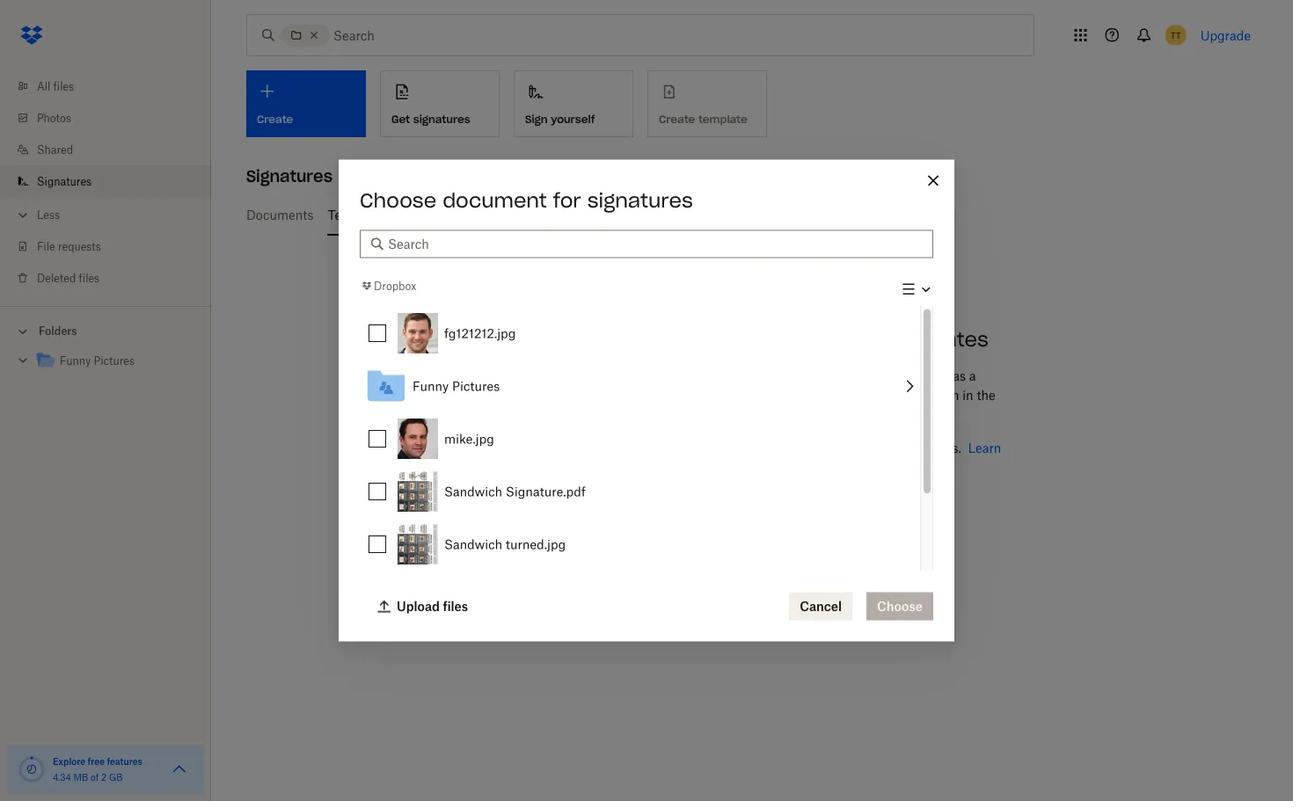 Task type: vqa. For each thing, say whether or not it's contained in the screenshot.
PIN
no



Task type: locate. For each thing, give the bounding box(es) containing it.
signatures
[[413, 112, 471, 126], [588, 188, 693, 213]]

1 sandwich from the top
[[444, 484, 503, 499]]

signatures inside list item
[[37, 175, 92, 188]]

1 vertical spatial document
[[787, 368, 846, 383]]

a right 'format'
[[777, 368, 783, 383]]

funny pictures for funny pictures button
[[413, 379, 500, 394]]

with down can
[[818, 440, 843, 455]]

0 vertical spatial it
[[942, 368, 950, 383]]

shared link
[[14, 134, 211, 165]]

2 horizontal spatial files
[[443, 599, 468, 614]]

signatures list item
[[0, 165, 211, 197]]

0 vertical spatial funny pictures
[[60, 355, 135, 368]]

document left for
[[443, 188, 547, 213]]

0 horizontal spatial it
[[874, 388, 882, 403]]

save
[[913, 368, 939, 383]]

get
[[392, 112, 410, 126], [731, 440, 753, 455]]

0 horizontal spatial funny pictures
[[60, 355, 135, 368]]

0 horizontal spatial signatures
[[37, 175, 92, 188]]

0 horizontal spatial dropbox
[[374, 279, 416, 293]]

0 vertical spatial get
[[392, 112, 410, 126]]

format a document once, then save it as a template so you can get it signed again in the future.
[[731, 368, 996, 422]]

1 vertical spatial signatures
[[588, 188, 693, 213]]

0 horizontal spatial signatures
[[413, 112, 471, 126]]

in
[[963, 388, 974, 403]]

1 vertical spatial pictures
[[452, 379, 500, 394]]

signatures inside choose document for signatures dialog
[[588, 188, 693, 213]]

0 vertical spatial files
[[53, 80, 74, 93]]

list containing all files
[[0, 60, 211, 306]]

row group
[[360, 307, 920, 676]]

choose
[[360, 188, 437, 213]]

1 vertical spatial templates
[[756, 440, 814, 455]]

pictures down folders button
[[94, 355, 135, 368]]

folders
[[39, 325, 77, 338]]

files
[[53, 80, 74, 93], [79, 271, 100, 285], [443, 599, 468, 614]]

funny for funny pictures button
[[413, 379, 449, 394]]

funny up 'mike.jpg'
[[413, 379, 449, 394]]

save
[[731, 327, 780, 352]]

format
[[731, 368, 773, 383]]

0 horizontal spatial get
[[392, 112, 410, 126]]

signatures
[[246, 166, 333, 186], [37, 175, 92, 188]]

with for time
[[837, 327, 881, 352]]

sandwich turned.jpg button
[[392, 518, 920, 571]]

get up more
[[731, 440, 753, 455]]

0 horizontal spatial funny
[[60, 355, 91, 368]]

explore free features 4.34 mb of 2 gb
[[53, 756, 142, 783]]

shared
[[37, 143, 73, 156]]

templates
[[887, 327, 989, 352], [756, 440, 814, 455]]

time
[[786, 327, 831, 352]]

funny down folders
[[60, 355, 91, 368]]

document up you
[[787, 368, 846, 383]]

None field
[[0, 0, 129, 19]]

fg121212.jpg
[[444, 326, 516, 341]]

dropbox image
[[14, 18, 49, 53]]

quota usage element
[[18, 756, 46, 784]]

can
[[827, 388, 848, 403]]

sign yourself
[[525, 112, 595, 126]]

it left as
[[942, 368, 950, 383]]

files right upload
[[443, 599, 468, 614]]

gb
[[109, 772, 123, 783]]

funny pictures down folders button
[[60, 355, 135, 368]]

1 vertical spatial with
[[818, 440, 843, 455]]

1 vertical spatial funny
[[413, 379, 449, 394]]

sandwich left turned.jpg
[[444, 537, 503, 552]]

cancel button
[[789, 593, 853, 621]]

upgrade link
[[1201, 28, 1251, 43]]

pictures inside button
[[452, 379, 500, 394]]

files inside button
[[443, 599, 468, 614]]

funny pictures button
[[360, 360, 920, 412]]

of
[[91, 772, 99, 783]]

funny
[[60, 355, 91, 368], [413, 379, 449, 394]]

with up once,
[[837, 327, 881, 352]]

with
[[837, 327, 881, 352], [818, 440, 843, 455]]

0 vertical spatial signatures
[[413, 112, 471, 126]]

sandwich down 'mike.jpg'
[[444, 484, 503, 499]]

0 horizontal spatial files
[[53, 80, 74, 93]]

1 horizontal spatial pictures
[[452, 379, 500, 394]]

files right deleted
[[79, 271, 100, 285]]

0 vertical spatial funny
[[60, 355, 91, 368]]

1 horizontal spatial files
[[79, 271, 100, 285]]

1 horizontal spatial signatures
[[246, 166, 333, 186]]

funny pictures
[[60, 355, 135, 368], [413, 379, 500, 394]]

dropbox link
[[360, 277, 416, 295]]

signatures down shared
[[37, 175, 92, 188]]

pictures for funny pictures button
[[452, 379, 500, 394]]

so
[[787, 388, 800, 403]]

1 horizontal spatial it
[[942, 368, 950, 383]]

1 vertical spatial sandwich
[[444, 537, 503, 552]]

it
[[942, 368, 950, 383], [874, 388, 882, 403]]

signatures link
[[14, 165, 211, 197]]

get up choose
[[392, 112, 410, 126]]

get signatures button
[[380, 70, 500, 137]]

learn more
[[731, 440, 1002, 475]]

templates up more
[[756, 440, 814, 455]]

mike.jpg button
[[392, 412, 920, 465]]

0 horizontal spatial a
[[777, 368, 783, 383]]

once,
[[849, 368, 880, 383]]

a
[[777, 368, 783, 383], [970, 368, 976, 383]]

cancel
[[800, 599, 842, 614]]

0 horizontal spatial pictures
[[94, 355, 135, 368]]

sandwich
[[444, 484, 503, 499], [444, 537, 503, 552]]

templates
[[328, 207, 388, 222]]

get for get templates with dropbox essentials.
[[731, 440, 753, 455]]

1 horizontal spatial signatures
[[588, 188, 693, 213]]

funny inside button
[[413, 379, 449, 394]]

learn more link
[[731, 440, 1002, 475]]

signatures up documents tab
[[246, 166, 333, 186]]

funny pictures up 'mike.jpg'
[[413, 379, 500, 394]]

deleted
[[37, 271, 76, 285]]

files right all
[[53, 80, 74, 93]]

1 horizontal spatial funny pictures
[[413, 379, 500, 394]]

photos link
[[14, 102, 211, 134]]

2 sandwich from the top
[[444, 537, 503, 552]]

templates tab
[[328, 194, 388, 236]]

dropbox down templates tab
[[374, 279, 416, 293]]

less
[[37, 208, 60, 221]]

1 vertical spatial dropbox
[[847, 440, 896, 455]]

1 horizontal spatial document
[[787, 368, 846, 383]]

1 horizontal spatial get
[[731, 440, 753, 455]]

1 vertical spatial funny pictures
[[413, 379, 500, 394]]

more
[[731, 460, 761, 475]]

dropbox
[[374, 279, 416, 293], [847, 440, 896, 455]]

1 horizontal spatial funny
[[413, 379, 449, 394]]

it right get
[[874, 388, 882, 403]]

mb
[[74, 772, 88, 783]]

1 a from the left
[[777, 368, 783, 383]]

get inside button
[[392, 112, 410, 126]]

dropbox down 'format a document once, then save it as a template so you can get it signed again in the future.'
[[847, 440, 896, 455]]

pictures down fg121212.jpg at the left
[[452, 379, 500, 394]]

0 vertical spatial document
[[443, 188, 547, 213]]

1 horizontal spatial a
[[970, 368, 976, 383]]

pictures
[[94, 355, 135, 368], [452, 379, 500, 394]]

tab list
[[246, 194, 1258, 236]]

0 vertical spatial sandwich
[[444, 484, 503, 499]]

0 horizontal spatial document
[[443, 188, 547, 213]]

funny pictures inside button
[[413, 379, 500, 394]]

sandwich signature.pdf button
[[392, 465, 920, 518]]

row group containing fg121212.jpg
[[360, 307, 920, 676]]

0 vertical spatial with
[[837, 327, 881, 352]]

0 vertical spatial pictures
[[94, 355, 135, 368]]

1 vertical spatial it
[[874, 388, 882, 403]]

template
[[731, 388, 783, 403]]

tab list containing documents
[[246, 194, 1258, 236]]

you
[[803, 388, 824, 403]]

signature.pdf
[[506, 484, 586, 499]]

0 vertical spatial dropbox
[[374, 279, 416, 293]]

files for upload files
[[443, 599, 468, 614]]

features
[[107, 756, 142, 767]]

templates up save
[[887, 327, 989, 352]]

0 vertical spatial templates
[[887, 327, 989, 352]]

less image
[[14, 206, 32, 224]]

row group inside choose document for signatures dialog
[[360, 307, 920, 676]]

upgrade
[[1201, 28, 1251, 43]]

get for get signatures
[[392, 112, 410, 126]]

1 vertical spatial get
[[731, 440, 753, 455]]

save time with templates
[[731, 327, 989, 352]]

list
[[0, 60, 211, 306]]

a right as
[[970, 368, 976, 383]]

document
[[443, 188, 547, 213], [787, 368, 846, 383]]

1 vertical spatial files
[[79, 271, 100, 285]]

2 vertical spatial files
[[443, 599, 468, 614]]



Task type: describe. For each thing, give the bounding box(es) containing it.
documents
[[246, 207, 314, 222]]

future.
[[731, 407, 770, 422]]

deleted files link
[[14, 262, 211, 294]]

explore
[[53, 756, 86, 767]]

then
[[883, 368, 909, 383]]

file requests
[[37, 240, 101, 253]]

file requests link
[[14, 231, 211, 262]]

with for templates
[[818, 440, 843, 455]]

1 horizontal spatial dropbox
[[847, 440, 896, 455]]

4.34
[[53, 772, 71, 783]]

choose document for signatures dialog
[[339, 160, 955, 676]]

get
[[852, 388, 870, 403]]

sign
[[525, 112, 548, 126]]

funny pictures for the funny pictures link
[[60, 355, 135, 368]]

all files link
[[14, 70, 211, 102]]

documents tab
[[246, 194, 314, 236]]

Search text field
[[388, 235, 923, 254]]

turned.jpg
[[506, 537, 566, 552]]

again
[[927, 388, 960, 403]]

pictures for the funny pictures link
[[94, 355, 135, 368]]

2 a from the left
[[970, 368, 976, 383]]

requests
[[58, 240, 101, 253]]

choose document for signatures
[[360, 188, 693, 213]]

dropbox inside choose document for signatures dialog
[[374, 279, 416, 293]]

upload files
[[397, 599, 468, 614]]

document inside dialog
[[443, 188, 547, 213]]

essentials.
[[899, 440, 962, 455]]

sandwich for sandwich turned.jpg
[[444, 537, 503, 552]]

sandwich for sandwich signature.pdf
[[444, 484, 503, 499]]

signatures inside get signatures button
[[413, 112, 471, 126]]

document inside 'format a document once, then save it as a template so you can get it signed again in the future.'
[[787, 368, 846, 383]]

mike.jpg
[[444, 431, 494, 446]]

free
[[88, 756, 105, 767]]

1 horizontal spatial templates
[[887, 327, 989, 352]]

sign yourself button
[[514, 70, 634, 137]]

as
[[953, 368, 966, 383]]

the
[[977, 388, 996, 403]]

file
[[37, 240, 55, 253]]

files for all files
[[53, 80, 74, 93]]

0 horizontal spatial templates
[[756, 440, 814, 455]]

folders button
[[0, 318, 211, 344]]

files for deleted files
[[79, 271, 100, 285]]

funny pictures link
[[35, 350, 197, 374]]

photos
[[37, 111, 71, 125]]

2
[[101, 772, 107, 783]]

upload files button
[[367, 593, 479, 621]]

sandwich turned.jpg
[[444, 537, 566, 552]]

signed
[[885, 388, 924, 403]]

learn
[[968, 440, 1002, 455]]

get signatures
[[392, 112, 471, 126]]

all files
[[37, 80, 74, 93]]

upload
[[397, 599, 440, 614]]

get templates with dropbox essentials.
[[731, 440, 962, 455]]

funny for the funny pictures link
[[60, 355, 91, 368]]

yourself
[[551, 112, 595, 126]]

sandwich signature.pdf
[[444, 484, 586, 499]]

fg121212.jpg button
[[392, 307, 920, 360]]

for
[[553, 188, 581, 213]]

deleted files
[[37, 271, 100, 285]]

all
[[37, 80, 50, 93]]



